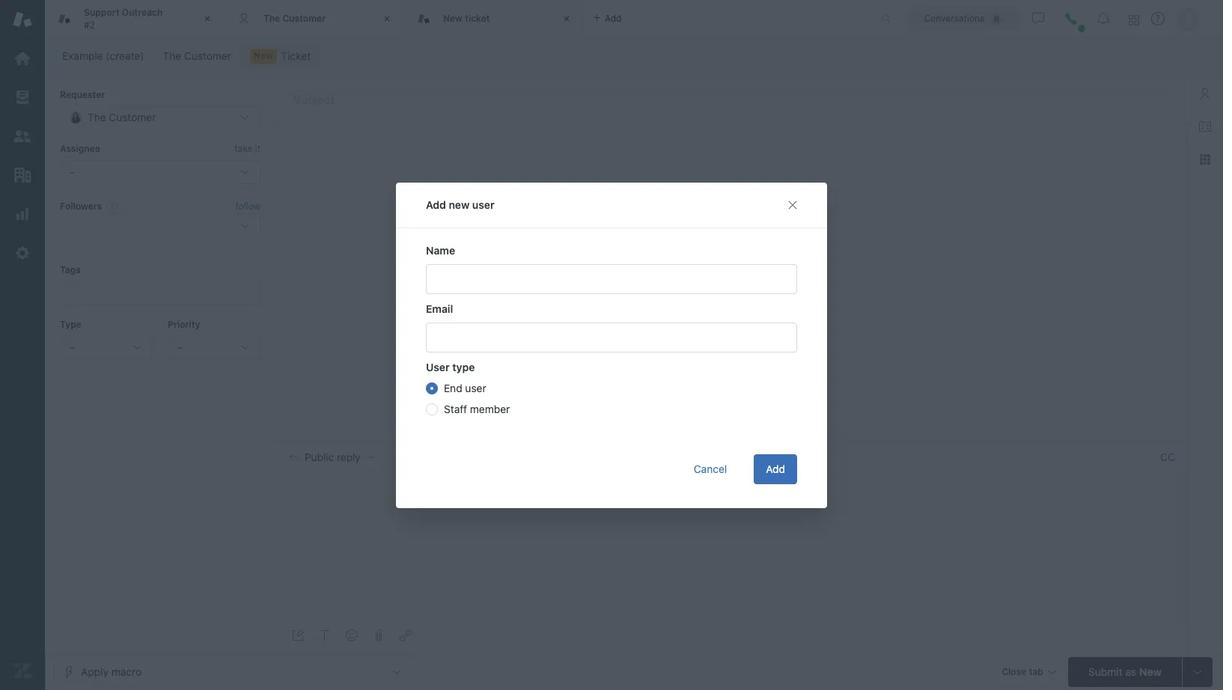 Task type: locate. For each thing, give the bounding box(es) containing it.
0 horizontal spatial the
[[163, 49, 181, 62]]

the customer tab
[[225, 0, 404, 37]]

2 - from the left
[[177, 341, 182, 353]]

the up "new" link
[[264, 13, 280, 24]]

customer up "new" link
[[283, 13, 326, 24]]

close image for the customer
[[380, 11, 395, 26]]

new link
[[240, 46, 321, 67]]

it
[[255, 143, 261, 155]]

1 horizontal spatial new
[[443, 13, 463, 24]]

new down the customer tab
[[254, 50, 273, 61]]

the customer
[[264, 13, 326, 24], [163, 49, 231, 62]]

priority
[[168, 319, 200, 330]]

tab
[[45, 0, 225, 37]]

user right new
[[472, 198, 495, 211]]

- down priority
[[177, 341, 182, 353]]

1 horizontal spatial close image
[[380, 11, 395, 26]]

1 vertical spatial customer
[[184, 49, 231, 62]]

(create)
[[106, 49, 144, 62]]

insert emojis image
[[346, 630, 358, 642]]

1 - button from the left
[[60, 335, 153, 359]]

take it button
[[235, 142, 261, 157]]

customer
[[283, 13, 326, 24], [184, 49, 231, 62]]

secondary element
[[45, 41, 1223, 71]]

staff member
[[444, 402, 510, 415]]

new ticket
[[443, 13, 490, 24]]

user up staff member
[[465, 381, 486, 394]]

add right cancel
[[766, 462, 785, 475]]

member
[[470, 402, 510, 415]]

email
[[426, 302, 453, 315]]

close image for new ticket
[[559, 11, 574, 26]]

new
[[443, 13, 463, 24], [254, 50, 273, 61], [1140, 665, 1162, 678]]

the customer up "new" link
[[264, 13, 326, 24]]

new left the ticket
[[443, 13, 463, 24]]

1 vertical spatial the
[[163, 49, 181, 62]]

0 vertical spatial the customer
[[264, 13, 326, 24]]

main element
[[0, 0, 45, 690]]

-
[[70, 341, 74, 353], [177, 341, 182, 353]]

close modal image
[[787, 199, 799, 211]]

admin image
[[13, 243, 32, 263]]

new inside secondary element
[[254, 50, 273, 61]]

1 horizontal spatial the
[[264, 13, 280, 24]]

follow
[[236, 201, 261, 212]]

0 horizontal spatial - button
[[60, 335, 153, 359]]

add for add
[[766, 462, 785, 475]]

close image inside the customer tab
[[380, 11, 395, 26]]

1 vertical spatial new
[[254, 50, 273, 61]]

new inside tab
[[443, 13, 463, 24]]

Public reply composer text field
[[283, 473, 1169, 505]]

1 - from the left
[[70, 341, 74, 353]]

Subject field
[[290, 90, 1172, 108]]

0 vertical spatial the
[[264, 13, 280, 24]]

0 horizontal spatial close image
[[200, 11, 215, 26]]

views image
[[13, 88, 32, 107]]

- button
[[60, 335, 153, 359], [168, 335, 261, 359]]

- button down priority
[[168, 335, 261, 359]]

add inside button
[[766, 462, 785, 475]]

3 close image from the left
[[559, 11, 574, 26]]

0 vertical spatial add
[[426, 198, 446, 211]]

- button for priority
[[168, 335, 261, 359]]

0 horizontal spatial the customer
[[163, 49, 231, 62]]

the right (create)
[[163, 49, 181, 62]]

the
[[264, 13, 280, 24], [163, 49, 181, 62]]

2 - button from the left
[[168, 335, 261, 359]]

- for priority
[[177, 341, 182, 353]]

example (create)
[[62, 49, 144, 62]]

0 vertical spatial customer
[[283, 13, 326, 24]]

2 close image from the left
[[380, 11, 395, 26]]

2 vertical spatial new
[[1140, 665, 1162, 678]]

user
[[472, 198, 495, 211], [465, 381, 486, 394]]

0 horizontal spatial add
[[426, 198, 446, 211]]

1 horizontal spatial -
[[177, 341, 182, 353]]

1 vertical spatial add
[[766, 462, 785, 475]]

0 horizontal spatial -
[[70, 341, 74, 353]]

the inside tab
[[264, 13, 280, 24]]

close image
[[200, 11, 215, 26], [380, 11, 395, 26], [559, 11, 574, 26]]

1 vertical spatial the customer
[[163, 49, 231, 62]]

2 horizontal spatial new
[[1140, 665, 1162, 678]]

new right as
[[1140, 665, 1162, 678]]

0 horizontal spatial new
[[254, 50, 273, 61]]

0 horizontal spatial customer
[[184, 49, 231, 62]]

- button down type at the left
[[60, 335, 153, 359]]

add left new
[[426, 198, 446, 211]]

Name field
[[426, 264, 797, 294]]

1 horizontal spatial the customer
[[264, 13, 326, 24]]

customer inside secondary element
[[184, 49, 231, 62]]

to
[[396, 451, 407, 464]]

reporting image
[[13, 204, 32, 224]]

zendesk image
[[13, 661, 32, 681]]

get started image
[[13, 49, 32, 68]]

- button for type
[[60, 335, 153, 359]]

2 horizontal spatial close image
[[559, 11, 574, 26]]

- down type at the left
[[70, 341, 74, 353]]

0 vertical spatial new
[[443, 13, 463, 24]]

support outreach #2
[[84, 7, 163, 30]]

tab containing support outreach
[[45, 0, 225, 37]]

zendesk products image
[[1129, 15, 1140, 25]]

add attachment image
[[373, 630, 385, 642]]

the customer right (create)
[[163, 49, 231, 62]]

assignee
[[60, 143, 100, 155]]

staff
[[444, 402, 467, 415]]

close image inside new ticket tab
[[559, 11, 574, 26]]

add
[[426, 198, 446, 211], [766, 462, 785, 475]]

customer left "new" link
[[184, 49, 231, 62]]

1 vertical spatial user
[[465, 381, 486, 394]]

1 horizontal spatial - button
[[168, 335, 261, 359]]

1 horizontal spatial add
[[766, 462, 785, 475]]

1 horizontal spatial customer
[[283, 13, 326, 24]]



Task type: vqa. For each thing, say whether or not it's contained in the screenshot.
'New Ticket'
yes



Task type: describe. For each thing, give the bounding box(es) containing it.
the customer link
[[153, 46, 241, 67]]

outreach
[[122, 7, 163, 18]]

type
[[60, 319, 82, 330]]

knowledge image
[[1199, 121, 1211, 133]]

cancel button
[[682, 454, 739, 484]]

zendesk support image
[[13, 10, 32, 29]]

add for add new user
[[426, 198, 446, 211]]

tabs tab list
[[45, 0, 866, 37]]

example (create) button
[[52, 46, 154, 67]]

as
[[1126, 665, 1137, 678]]

Email field
[[426, 322, 797, 352]]

#2
[[84, 19, 95, 30]]

submit
[[1089, 665, 1123, 678]]

add new user dialog
[[396, 182, 827, 508]]

submit as new
[[1089, 665, 1162, 678]]

end
[[444, 381, 462, 394]]

new for new ticket
[[443, 13, 463, 24]]

0 vertical spatial user
[[472, 198, 495, 211]]

apps image
[[1199, 153, 1211, 165]]

organizations image
[[13, 165, 32, 185]]

cc
[[1161, 451, 1175, 464]]

customer inside tab
[[283, 13, 326, 24]]

the customer inside secondary element
[[163, 49, 231, 62]]

conversations
[[924, 12, 985, 24]]

support
[[84, 7, 120, 18]]

- for type
[[70, 341, 74, 353]]

take
[[235, 143, 253, 155]]

customers image
[[13, 127, 32, 146]]

the customer inside tab
[[264, 13, 326, 24]]

add button
[[754, 454, 797, 484]]

format text image
[[319, 630, 331, 642]]

cancel
[[694, 462, 727, 475]]

cc button
[[1160, 451, 1175, 464]]

draft mode image
[[292, 630, 304, 642]]

end user
[[444, 381, 486, 394]]

type
[[452, 361, 475, 373]]

the inside secondary element
[[163, 49, 181, 62]]

new ticket tab
[[404, 0, 584, 37]]

ticket
[[465, 13, 490, 24]]

1 close image from the left
[[200, 11, 215, 26]]

add link (cmd k) image
[[400, 630, 412, 642]]

customer context image
[[1199, 88, 1211, 100]]

new
[[449, 198, 470, 211]]

tags
[[60, 264, 81, 276]]

get help image
[[1152, 12, 1165, 25]]

take it
[[235, 143, 261, 155]]

add new user
[[426, 198, 495, 211]]

name
[[426, 244, 455, 256]]

user type
[[426, 361, 475, 373]]

follow button
[[236, 200, 261, 213]]

example
[[62, 49, 103, 62]]

conversations button
[[908, 6, 1019, 30]]

new for new
[[254, 50, 273, 61]]

user
[[426, 361, 450, 373]]



